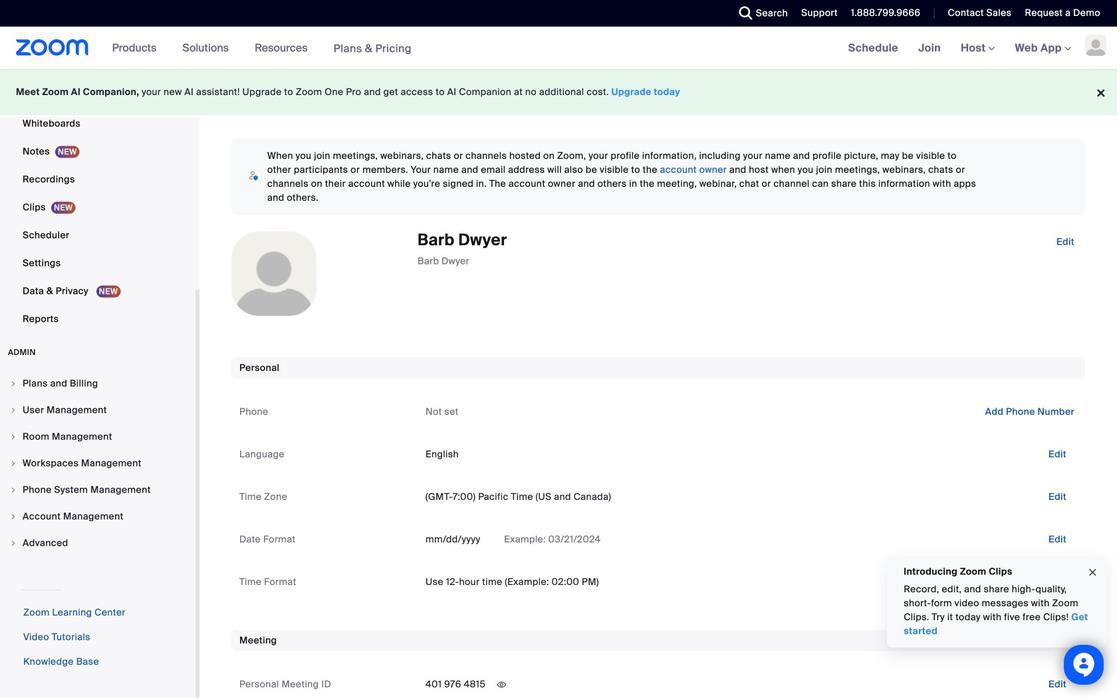 Task type: locate. For each thing, give the bounding box(es) containing it.
right image for 7th 'menu item' from the top
[[9, 540, 17, 548]]

1 right image from the top
[[9, 407, 17, 415]]

right image for 5th 'menu item' from the bottom of the admin menu menu
[[9, 433, 17, 441]]

zoom logo image
[[16, 39, 89, 56]]

product information navigation
[[102, 27, 422, 70]]

2 vertical spatial right image
[[9, 486, 17, 494]]

2 right image from the top
[[9, 460, 17, 468]]

right image for 6th 'menu item' from the top of the admin menu menu
[[9, 513, 17, 521]]

1 vertical spatial right image
[[9, 460, 17, 468]]

user photo image
[[232, 232, 316, 316]]

6 menu item from the top
[[0, 504, 196, 530]]

menu item
[[0, 371, 196, 397], [0, 398, 196, 423], [0, 424, 196, 450], [0, 451, 196, 476], [0, 478, 196, 503], [0, 504, 196, 530], [0, 531, 196, 556]]

banner
[[0, 27, 1118, 70]]

2 right image from the top
[[9, 433, 17, 441]]

hide personal meeting id image
[[491, 679, 513, 691]]

5 menu item from the top
[[0, 478, 196, 503]]

meetings navigation
[[839, 27, 1118, 70]]

3 right image from the top
[[9, 513, 17, 521]]

footer
[[0, 69, 1118, 115]]

right image
[[9, 380, 17, 388], [9, 433, 17, 441], [9, 513, 17, 521], [9, 540, 17, 548]]

1 menu item from the top
[[0, 371, 196, 397]]

right image
[[9, 407, 17, 415], [9, 460, 17, 468], [9, 486, 17, 494]]

3 menu item from the top
[[0, 424, 196, 450]]

4 right image from the top
[[9, 540, 17, 548]]

close image
[[1088, 565, 1098, 581]]

right image for first 'menu item' from the top of the admin menu menu
[[9, 380, 17, 388]]

0 vertical spatial right image
[[9, 407, 17, 415]]

1 right image from the top
[[9, 380, 17, 388]]



Task type: vqa. For each thing, say whether or not it's contained in the screenshot.
application
no



Task type: describe. For each thing, give the bounding box(es) containing it.
4 menu item from the top
[[0, 451, 196, 476]]

admin menu menu
[[0, 371, 196, 558]]

edit user photo image
[[263, 268, 285, 280]]

3 right image from the top
[[9, 486, 17, 494]]

7 menu item from the top
[[0, 531, 196, 556]]

2 menu item from the top
[[0, 398, 196, 423]]

personal menu menu
[[0, 0, 196, 334]]

profile picture image
[[1086, 35, 1107, 56]]



